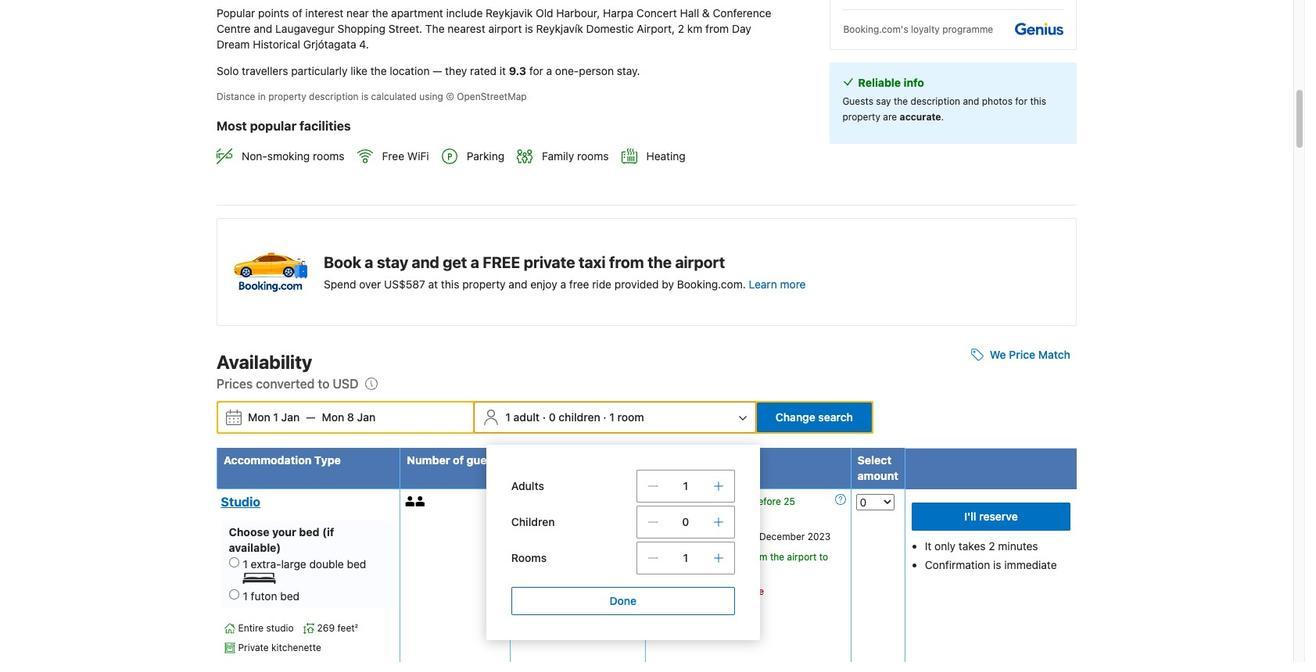Task type: locate. For each thing, give the bounding box(es) containing it.
only
[[669, 586, 689, 598]]

for right the photos on the right top of page
[[1015, 96, 1028, 107]]

december down free cancellation at the right bottom
[[669, 511, 715, 523]]

1 horizontal spatial free
[[669, 496, 690, 508]]

description inside guests say the description and photos for this property are
[[911, 96, 960, 107]]

2 • from the top
[[654, 586, 659, 598]]

1 horizontal spatial free
[[669, 552, 693, 563]]

studio
[[221, 495, 260, 509]]

•
[[654, 532, 659, 544], [654, 586, 659, 598]]

bed for choose your bed (if available)
[[299, 526, 320, 539]]

0 vertical spatial €
[[598, 537, 603, 547]]

property inside private taxi from the airport to this property
[[688, 566, 726, 578]]

only 2 left on our site
[[669, 586, 764, 598]]

0 horizontal spatial description
[[309, 91, 359, 103]]

the down pay nothing until 22 december 2023
[[770, 552, 785, 563]]

· right children
[[603, 411, 607, 424]]

airport up the booking.com. at the right of the page
[[675, 254, 725, 272]]

description up .
[[911, 96, 960, 107]]

jan down prices converted to usd
[[281, 411, 300, 424]]

1 vertical spatial taxi
[[729, 552, 744, 563]]

€ left '2.70'
[[598, 537, 603, 547]]

— left 8
[[306, 411, 316, 424]]

1 vertical spatial for
[[1015, 96, 1028, 107]]

0 vertical spatial stay
[[377, 254, 408, 272]]

from up provided
[[609, 254, 644, 272]]

a left free
[[560, 278, 566, 291]]

1 horizontal spatial airport
[[787, 552, 817, 563]]

rooms down facilities
[[313, 150, 345, 163]]

1 left room
[[610, 411, 615, 424]]

2 inside it only takes 2 minutes confirmation is immediate
[[989, 540, 995, 553]]

1 vertical spatial per
[[533, 584, 546, 594]]

2023 right 22
[[808, 531, 831, 543]]

0 vertical spatial 2
[[989, 540, 995, 553]]

1 horizontal spatial 0
[[682, 516, 689, 529]]

popular
[[250, 119, 297, 133]]

solo travellers particularly like the location — they rated it 9.3 for a one-person stay.
[[217, 64, 640, 78]]

this inside guests say the description and photos for this property are
[[1030, 96, 1047, 107]]

free right the get
[[483, 254, 520, 272]]

is down like
[[361, 91, 369, 103]]

1 · from the left
[[543, 411, 546, 424]]

guests
[[467, 454, 503, 467]]

december inside before 25 december 2023
[[669, 511, 715, 523]]

None radio
[[229, 557, 239, 568]]

description down "particularly"
[[309, 91, 359, 103]]

0 vertical spatial and
[[963, 96, 980, 107]]

1 down converted
[[273, 411, 278, 424]]

1 horizontal spatial for
[[1015, 96, 1028, 107]]

1 vertical spatial free
[[669, 552, 693, 563]]

book a stay and get a free private taxi from the airport spend over ‎us$587‏ at this property and enjoy a free ride provided by booking.com. learn more
[[324, 254, 806, 291]]

city
[[625, 537, 640, 547]]

1 extra-large double bed
[[243, 557, 366, 571]]

airport down pay nothing until 22 december 2023
[[787, 552, 817, 563]]

2 vertical spatial bed
[[280, 590, 300, 603]]

from
[[609, 254, 644, 272], [747, 552, 768, 563]]

from down 22
[[747, 552, 768, 563]]

site
[[748, 586, 764, 598]]

stay up the ‎us$587‏
[[377, 254, 408, 272]]

0 right adult
[[549, 411, 556, 424]]

1 • from the top
[[654, 532, 659, 544]]

0 horizontal spatial private
[[524, 254, 575, 272]]

calculated
[[371, 91, 417, 103]]

1 vertical spatial from
[[747, 552, 768, 563]]

and up at at the left top
[[412, 254, 439, 272]]

0 vertical spatial 2023
[[717, 511, 741, 523]]

this inside private taxi from the airport to this property
[[669, 566, 685, 578]]

the inside guests say the description and photos for this property are
[[894, 96, 908, 107]]

accommodation type
[[224, 454, 341, 467]]

match
[[1038, 348, 1071, 362]]

0 horizontal spatial and
[[412, 254, 439, 272]]

0 vertical spatial 0
[[549, 411, 556, 424]]

0 horizontal spatial free
[[483, 254, 520, 272]]

taxi up ride
[[579, 254, 606, 272]]

0 horizontal spatial —
[[306, 411, 316, 424]]

from inside book a stay and get a free private taxi from the airport spend over ‎us$587‏ at this property and enjoy a free ride provided by booking.com. learn more
[[609, 254, 644, 272]]

double
[[309, 557, 344, 571]]

private up enjoy
[[524, 254, 575, 272]]

bed right futon
[[280, 590, 300, 603]]

269
[[317, 623, 335, 635]]

studio link
[[221, 495, 391, 510]]

1 left adult
[[506, 411, 511, 424]]

mon left 8
[[322, 411, 344, 424]]

get
[[443, 254, 467, 272]]

available)
[[229, 541, 281, 555]]

they
[[445, 64, 467, 78]]

1 horizontal spatial to
[[819, 552, 828, 563]]

the
[[370, 64, 387, 78], [894, 96, 908, 107], [648, 254, 672, 272], [770, 552, 785, 563]]

0 vertical spatial •
[[654, 532, 659, 544]]

1 vertical spatial this
[[441, 278, 459, 291]]

0 vertical spatial bed
[[299, 526, 320, 539]]

nothing
[[688, 531, 721, 543]]

the inside book a stay and get a free private taxi from the airport spend over ‎us$587‏ at this property and enjoy a free ride provided by booking.com. learn more
[[648, 254, 672, 272]]

1 horizontal spatial ·
[[603, 411, 607, 424]]

adults
[[511, 480, 544, 493]]

property inside book a stay and get a free private taxi from the airport spend over ‎us$587‏ at this property and enjoy a free ride provided by booking.com. learn more
[[462, 278, 506, 291]]

taxi
[[579, 254, 606, 272], [729, 552, 744, 563]]

free for free cancellation
[[669, 496, 690, 508]]

on
[[717, 586, 728, 598]]

the inside private taxi from the airport to this property
[[770, 552, 785, 563]]

1 horizontal spatial 2023
[[808, 531, 831, 543]]

1 horizontal spatial rooms
[[577, 150, 609, 163]]

and left enjoy
[[509, 278, 528, 291]]

0 horizontal spatial to
[[318, 377, 330, 391]]

• left 'only'
[[654, 586, 659, 598]]

1 adult · 0 children · 1 room button
[[477, 403, 754, 433]]

price
[[1009, 348, 1036, 362]]

1 down the pay
[[683, 552, 688, 565]]

entire studio
[[238, 623, 294, 635]]

jan
[[281, 411, 300, 424], [357, 411, 376, 424]]

rated
[[470, 64, 497, 78]]

• for only 2 left on our site
[[654, 586, 659, 598]]

0 horizontal spatial rooms
[[313, 150, 345, 163]]

1 horizontal spatial €
[[598, 537, 603, 547]]

programme
[[943, 24, 993, 35]]

rooms right family
[[577, 150, 609, 163]]

is
[[361, 91, 369, 103], [993, 559, 1002, 572]]

1 vertical spatial •
[[654, 586, 659, 598]]

usd
[[333, 377, 359, 391]]

fee
[[519, 584, 531, 594]]

2023
[[717, 511, 741, 523], [808, 531, 831, 543]]

0 vertical spatial private
[[524, 254, 575, 272]]

1 horizontal spatial —
[[433, 64, 442, 78]]

1 vertical spatial december
[[759, 531, 805, 543]]

1 horizontal spatial mon
[[322, 411, 344, 424]]

25
[[784, 496, 795, 508]]

1 horizontal spatial taxi
[[729, 552, 744, 563]]

2 vertical spatial this
[[669, 566, 685, 578]]

this
[[1030, 96, 1047, 107], [441, 278, 459, 291], [669, 566, 685, 578]]

the right like
[[370, 64, 387, 78]]

futon
[[251, 590, 277, 603]]

book a stay and get a free private taxi from the airport image
[[230, 232, 311, 313]]

i'll reserve
[[964, 510, 1018, 524]]

0 vertical spatial is
[[361, 91, 369, 103]]

0 vertical spatial per
[[533, 553, 546, 562]]

openstreetmap
[[457, 91, 527, 103]]

is down the 'minutes'
[[993, 559, 1002, 572]]

private down nothing
[[696, 552, 726, 563]]

studio
[[266, 623, 294, 635]]

2 horizontal spatial this
[[1030, 96, 1047, 107]]

person
[[579, 64, 614, 78]]

takes
[[959, 540, 986, 553]]

1 vertical spatial €
[[561, 569, 567, 578]]

1 vertical spatial free
[[669, 496, 690, 508]]

2.70
[[606, 537, 622, 547]]

1 vertical spatial 2
[[692, 586, 698, 598]]

per right fee
[[533, 584, 546, 594]]

0 vertical spatial free
[[382, 150, 404, 163]]

description for is
[[309, 91, 359, 103]]

0 vertical spatial from
[[609, 254, 644, 272]]

0 horizontal spatial jan
[[281, 411, 300, 424]]

property down guests
[[843, 111, 881, 123]]

2 horizontal spatial and
[[963, 96, 980, 107]]

0 vertical spatial airport
[[675, 254, 725, 272]]

1 up free cancellation at the right bottom
[[683, 480, 688, 493]]

taxi inside private taxi from the airport to this property
[[729, 552, 744, 563]]

and left the photos on the right top of page
[[963, 96, 980, 107]]

0 vertical spatial free
[[483, 254, 520, 272]]

1
[[273, 411, 278, 424], [506, 411, 511, 424], [610, 411, 615, 424], [683, 480, 688, 493], [683, 552, 688, 565], [243, 557, 248, 571], [243, 590, 248, 603]]

2 left left
[[692, 586, 698, 598]]

0 horizontal spatial stay
[[377, 254, 408, 272]]

mon 8 jan button
[[316, 404, 382, 432]]

1 horizontal spatial this
[[669, 566, 685, 578]]

0 horizontal spatial this
[[441, 278, 459, 291]]

·
[[543, 411, 546, 424], [603, 411, 607, 424]]

2 per from the top
[[533, 584, 546, 594]]

0 horizontal spatial airport
[[675, 254, 725, 272]]

0 horizontal spatial ·
[[543, 411, 546, 424]]

mon down the prices
[[248, 411, 270, 424]]

this right the photos on the right top of page
[[1030, 96, 1047, 107]]

1 vertical spatial airport
[[787, 552, 817, 563]]

free down the pay
[[669, 552, 693, 563]]

to inside private taxi from the airport to this property
[[819, 552, 828, 563]]

from inside private taxi from the airport to this property
[[747, 552, 768, 563]]

1 horizontal spatial description
[[911, 96, 960, 107]]

bed right double
[[347, 557, 366, 571]]

0 vertical spatial this
[[1030, 96, 1047, 107]]

stay down excluded:
[[548, 584, 564, 594]]

property up left
[[688, 566, 726, 578]]

free left wifi
[[382, 150, 404, 163]]

None radio
[[229, 590, 239, 600]]

choose your bed (if available)
[[229, 526, 334, 555]]

wifi
[[407, 150, 429, 163]]

— left they
[[433, 64, 442, 78]]

location
[[390, 64, 430, 78]]

done
[[610, 595, 637, 608]]

this up 'only'
[[669, 566, 685, 578]]

0 horizontal spatial mon
[[248, 411, 270, 424]]

1 vertical spatial 0
[[682, 516, 689, 529]]

1 horizontal spatial from
[[747, 552, 768, 563]]

property down the get
[[462, 278, 506, 291]]

0 up the pay
[[682, 516, 689, 529]]

0 horizontal spatial 2023
[[717, 511, 741, 523]]

0 vertical spatial for
[[529, 64, 543, 78]]

this right at at the left top
[[441, 278, 459, 291]]

guests
[[843, 96, 874, 107]]

2 right takes
[[989, 540, 995, 553]]

the right say
[[894, 96, 908, 107]]

22
[[745, 531, 757, 543]]

1 horizontal spatial jan
[[357, 411, 376, 424]]

€ 115.00 cleaning fee per stay
[[519, 569, 629, 594]]

jan right 8
[[357, 411, 376, 424]]

bed left (if
[[299, 526, 320, 539]]

1 horizontal spatial stay
[[548, 584, 564, 594]]

property inside guests say the description and photos for this property are
[[843, 111, 881, 123]]

0 vertical spatial december
[[669, 511, 715, 523]]

2
[[989, 540, 995, 553], [692, 586, 698, 598]]

2023 down cancellation
[[717, 511, 741, 523]]

per right tax
[[533, 553, 546, 562]]

cancellation
[[692, 496, 750, 508]]

1 horizontal spatial is
[[993, 559, 1002, 572]]

€
[[598, 537, 603, 547], [561, 569, 567, 578]]

occupancy image
[[405, 497, 416, 507]]

1 vertical spatial is
[[993, 559, 1002, 572]]

free
[[569, 278, 589, 291]]

number of guests
[[407, 454, 503, 467]]

bed inside choose your bed (if available)
[[299, 526, 320, 539]]

most
[[217, 119, 247, 133]]

at
[[428, 278, 438, 291]]

of
[[453, 454, 464, 467]]

0 horizontal spatial from
[[609, 254, 644, 272]]

€ down night
[[561, 569, 567, 578]]

1 vertical spatial and
[[412, 254, 439, 272]]

1 vertical spatial to
[[819, 552, 828, 563]]

0 horizontal spatial 2
[[692, 586, 698, 598]]

property right in
[[268, 91, 306, 103]]

tax
[[519, 553, 531, 562]]

mon 1 jan — mon 8 jan
[[248, 411, 376, 424]]

the up by
[[648, 254, 672, 272]]

this inside book a stay and get a free private taxi from the airport spend over ‎us$587‏ at this property and enjoy a free ride provided by booking.com. learn more
[[441, 278, 459, 291]]

pay nothing until 22 december 2023
[[669, 531, 831, 543]]

1 horizontal spatial and
[[509, 278, 528, 291]]

description
[[309, 91, 359, 103], [911, 96, 960, 107]]

stay inside book a stay and get a free private taxi from the airport spend over ‎us$587‏ at this property and enjoy a free ride provided by booking.com. learn more
[[377, 254, 408, 272]]

heating
[[646, 150, 686, 163]]

taxi down until
[[729, 552, 744, 563]]

1 vertical spatial private
[[696, 552, 726, 563]]

distance
[[217, 91, 255, 103]]

1 per from the top
[[533, 553, 546, 562]]

december right 22
[[759, 531, 805, 543]]

free up the pay
[[669, 496, 690, 508]]

· right adult
[[543, 411, 546, 424]]

airport inside book a stay and get a free private taxi from the airport spend over ‎us$587‏ at this property and enjoy a free ride provided by booking.com. learn more
[[675, 254, 725, 272]]

0 horizontal spatial €
[[561, 569, 567, 578]]

a
[[546, 64, 552, 78], [365, 254, 373, 272], [471, 254, 479, 272], [560, 278, 566, 291]]

occupancy image
[[416, 497, 426, 507]]

0 horizontal spatial free
[[382, 150, 404, 163]]

0 vertical spatial taxi
[[579, 254, 606, 272]]

for right 9.3
[[529, 64, 543, 78]]

1 horizontal spatial private
[[696, 552, 726, 563]]

free cancellation
[[669, 496, 750, 508]]

1 vertical spatial stay
[[548, 584, 564, 594]]

1 horizontal spatial 2
[[989, 540, 995, 553]]

accurate
[[900, 111, 941, 123]]

0 horizontal spatial december
[[669, 511, 715, 523]]

free
[[382, 150, 404, 163], [669, 496, 690, 508]]

0 horizontal spatial taxi
[[579, 254, 606, 272]]

1 left futon
[[243, 590, 248, 603]]

more
[[780, 278, 806, 291]]

0 horizontal spatial 0
[[549, 411, 556, 424]]

are
[[883, 111, 897, 123]]

• left the pay
[[654, 532, 659, 544]]

airport inside private taxi from the airport to this property
[[787, 552, 817, 563]]

1 mon from the left
[[248, 411, 270, 424]]



Task type: vqa. For each thing, say whether or not it's contained in the screenshot.
Pamaljolie
no



Task type: describe. For each thing, give the bounding box(es) containing it.
we price match
[[990, 348, 1071, 362]]

0 vertical spatial to
[[318, 377, 330, 391]]

and inside guests say the description and photos for this property are
[[963, 96, 980, 107]]

€ inside 11 % vat, € 2.70 city tax per night
[[598, 537, 603, 547]]

115.00
[[569, 569, 594, 578]]

free for free wifi
[[382, 150, 404, 163]]

private inside private taxi from the airport to this property
[[696, 552, 726, 563]]

particularly
[[291, 64, 348, 78]]

9.3
[[509, 64, 526, 78]]

learn
[[749, 278, 777, 291]]

1 vertical spatial bed
[[347, 557, 366, 571]]

room
[[618, 411, 644, 424]]

non-smoking rooms
[[242, 150, 345, 163]]

accommodation
[[224, 454, 312, 467]]

extra-
[[251, 557, 281, 571]]

children
[[559, 411, 600, 424]]

2 jan from the left
[[357, 411, 376, 424]]

is inside it only takes 2 minutes confirmation is immediate
[[993, 559, 1002, 572]]

for inside guests say the description and photos for this property are
[[1015, 96, 1028, 107]]

only
[[935, 540, 956, 553]]

night
[[548, 553, 568, 562]]

learn more button
[[749, 277, 806, 293]]

free inside book a stay and get a free private taxi from the airport spend over ‎us$587‏ at this property and enjoy a free ride provided by booking.com. learn more
[[483, 254, 520, 272]]

1 vertical spatial 2023
[[808, 531, 831, 543]]

1 horizontal spatial december
[[759, 531, 805, 543]]

feet²
[[337, 623, 358, 635]]

entire
[[238, 623, 264, 635]]

facilities
[[300, 119, 351, 133]]

enjoy
[[530, 278, 557, 291]]

©
[[446, 91, 454, 103]]

cleaning
[[596, 569, 629, 578]]

confirmation
[[925, 559, 990, 572]]

€ inside the € 115.00 cleaning fee per stay
[[561, 569, 567, 578]]

0 horizontal spatial is
[[361, 91, 369, 103]]

2 mon from the left
[[322, 411, 344, 424]]

description for and
[[911, 96, 960, 107]]

accurate .
[[900, 111, 944, 123]]

private inside book a stay and get a free private taxi from the airport spend over ‎us$587‏ at this property and enjoy a free ride provided by booking.com. learn more
[[524, 254, 575, 272]]

search
[[818, 411, 853, 424]]

1 rooms from the left
[[313, 150, 345, 163]]

prices
[[217, 377, 253, 391]]

children
[[511, 516, 555, 529]]

family
[[542, 150, 574, 163]]

distance in property description is calculated using © openstreetmap
[[217, 91, 527, 103]]

provided
[[615, 278, 659, 291]]

• for pay nothing until 22 december 2023
[[654, 532, 659, 544]]

stay inside the € 115.00 cleaning fee per stay
[[548, 584, 564, 594]]

choose
[[229, 526, 269, 539]]

in
[[258, 91, 266, 103]]

1 adult · 0 children · 1 room
[[506, 411, 644, 424]]

booking.com's
[[843, 24, 909, 35]]

2 vertical spatial and
[[509, 278, 528, 291]]

more details on meals and payment options image
[[835, 495, 846, 506]]

1 jan from the left
[[281, 411, 300, 424]]

select
[[858, 454, 892, 467]]

one-
[[555, 64, 579, 78]]

before
[[752, 496, 781, 508]]

it
[[925, 540, 932, 553]]

bed for 1 futon bed
[[280, 590, 300, 603]]

11
[[560, 537, 567, 547]]

a up over
[[365, 254, 373, 272]]

change search button
[[757, 403, 872, 433]]

269 feet²
[[317, 623, 358, 635]]

private
[[238, 642, 269, 654]]

taxi inside book a stay and get a free private taxi from the airport spend over ‎us$587‏ at this property and enjoy a free ride provided by booking.com. learn more
[[579, 254, 606, 272]]

minutes
[[998, 540, 1038, 553]]

excluded:
[[519, 569, 559, 578]]

%
[[570, 537, 577, 547]]

using
[[419, 91, 443, 103]]

a left one-
[[546, 64, 552, 78]]

smoking
[[267, 150, 310, 163]]

0 vertical spatial —
[[433, 64, 442, 78]]

i'll reserve button
[[912, 503, 1071, 531]]

booking.com.
[[677, 278, 746, 291]]

number
[[407, 454, 450, 467]]

immediate
[[1005, 559, 1057, 572]]

a right the get
[[471, 254, 479, 272]]

private taxi from the airport to this property
[[669, 552, 828, 578]]

.
[[941, 111, 944, 123]]

parking
[[467, 150, 505, 163]]

before 25 december 2023
[[669, 496, 795, 523]]

0 horizontal spatial for
[[529, 64, 543, 78]]

2023 inside before 25 december 2023
[[717, 511, 741, 523]]

private kitchenette
[[238, 642, 321, 654]]

availability
[[217, 352, 312, 373]]

0 inside dropdown button
[[549, 411, 556, 424]]

info
[[904, 76, 924, 89]]

stay.
[[617, 64, 640, 78]]

2 rooms from the left
[[577, 150, 609, 163]]

it only takes 2 minutes confirmation is immediate
[[925, 540, 1057, 572]]

we
[[990, 348, 1006, 362]]

reliable info
[[858, 76, 924, 89]]

ride
[[592, 278, 612, 291]]

1 down available)
[[243, 557, 248, 571]]

per inside the € 115.00 cleaning fee per stay
[[533, 584, 546, 594]]

rooms
[[511, 552, 547, 565]]

2 · from the left
[[603, 411, 607, 424]]

amount
[[858, 470, 899, 483]]

reliable
[[858, 76, 901, 89]]

spend
[[324, 278, 356, 291]]

over
[[359, 278, 381, 291]]

guests say the description and photos for this property are
[[843, 96, 1047, 123]]

say
[[876, 96, 891, 107]]

1 vertical spatial —
[[306, 411, 316, 424]]

change
[[776, 411, 816, 424]]

per inside 11 % vat, € 2.70 city tax per night
[[533, 553, 546, 562]]

select amount
[[858, 454, 899, 483]]

8
[[347, 411, 354, 424]]

prices converted to usd
[[217, 377, 359, 391]]

non-
[[242, 150, 267, 163]]

loyalty
[[911, 24, 940, 35]]

solo
[[217, 64, 239, 78]]

we price match button
[[965, 341, 1077, 369]]



